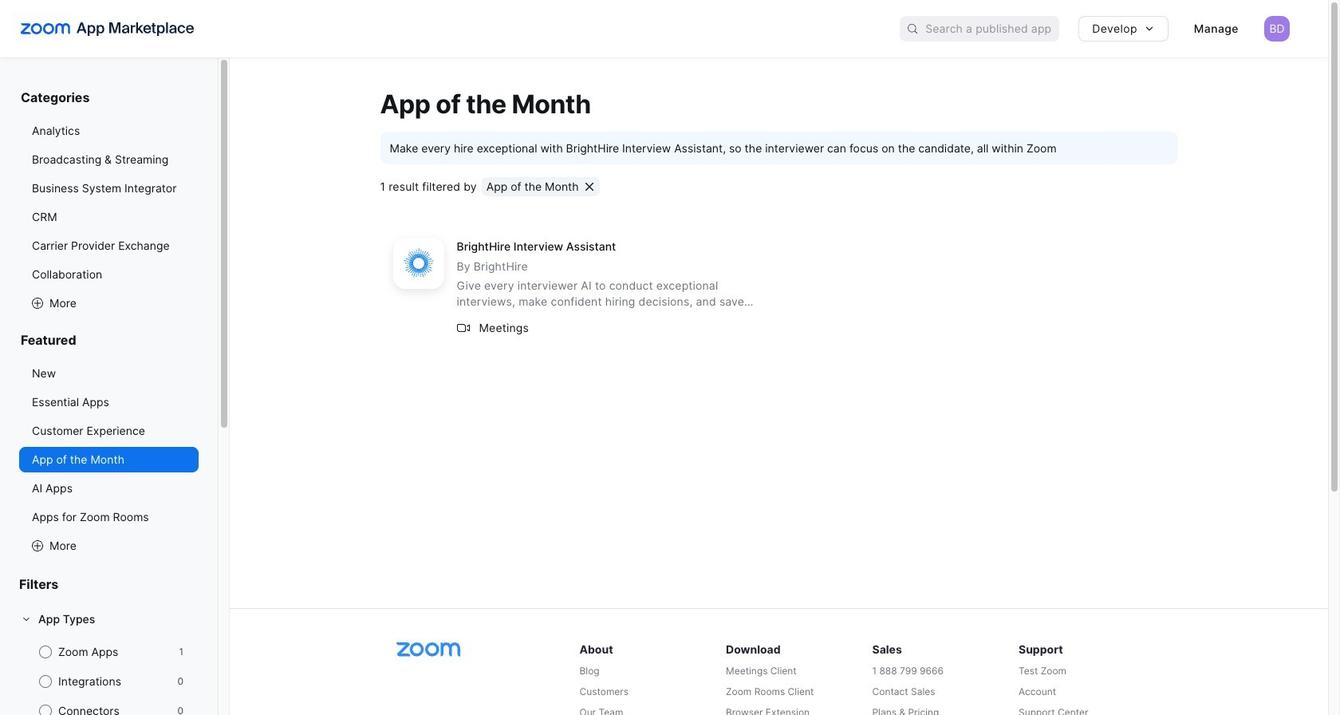 Task type: locate. For each thing, give the bounding box(es) containing it.
search a published app element
[[900, 16, 1060, 42]]

banner
[[0, 0, 1329, 57]]

current user is barb dwyer element
[[1265, 16, 1291, 42]]



Task type: vqa. For each thing, say whether or not it's contained in the screenshot.
you inside the WITH TOWNHALL, ATTENDEES WANT TO ENGAGE, SPEAK UP AND JOIN THE CONVERSATION, MAKING IT A BREEZE FOR YOU TO DELIVER EPIC VIRTUAL SESSIONS AND MEETINGS.
no



Task type: describe. For each thing, give the bounding box(es) containing it.
Search text field
[[926, 17, 1060, 40]]



